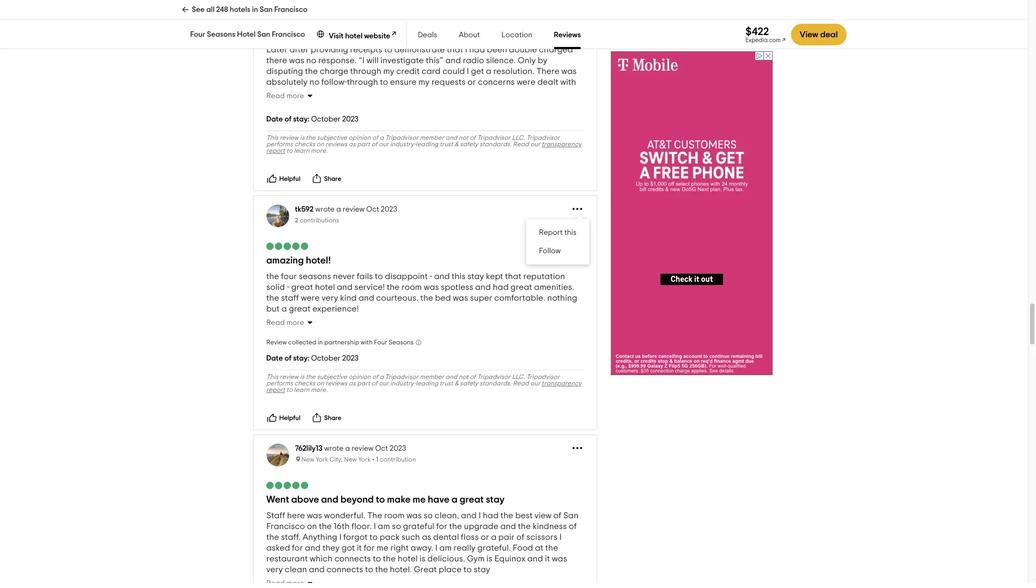 Task type: vqa. For each thing, say whether or not it's contained in the screenshot.
Restaurants link
no



Task type: describe. For each thing, give the bounding box(es) containing it.
the down pack
[[375, 565, 388, 574]]

as inside staff here was wonderful. the room was so clean, and i had the best view of san francisco on the 16th floor. i am so grateful for the upgrade and the kindness of the staff. anything i forgot to pack such as dental floss or a pair of scissors i asked for and they got it for me right away.     i am really grateful. food at the restaurant which connects to the hotel is delicious. gym is equinox and it was very clean and connects to the hotel.  great place to stay
[[422, 533, 432, 542]]

date of stay: october 2023 for first "transparency report" link from the bottom
[[266, 355, 359, 362]]

out
[[493, 13, 506, 22]]

or inside "we were double charged for my wife's spa purchase. once on her credit card and again on our total room bill. following up after check-out it took me four phone calls to even get a receipt. "i'll transfer you to accounting" - it felt like i was dealing with a government agency rather than a customer-centric luxury hotel. later after providing receipts to demonstrate that i had been double charged there was no response. "i will investigate this" and radio silence. only by disputing the charge through my credit card could i get a resolution. there was absolutely no follow-through to ensure my requests or concerns were dealt with and zero service recovery.    aside from that fiasco there was an awkward experience in the lobby area where a guest who was seemingly wearing only a robe"
[[468, 78, 476, 86]]

the
[[368, 511, 383, 520]]

view deal button
[[792, 24, 847, 45]]

the down "clean,"
[[449, 522, 462, 531]]

asked
[[266, 544, 290, 552]]

1 vertical spatial connects
[[327, 565, 363, 574]]

0 vertical spatial that
[[447, 45, 463, 54]]

forgot
[[344, 533, 368, 542]]

the up courteous.
[[387, 283, 400, 292]]

a inside staff here was wonderful. the room was so clean, and i had the best view of san francisco on the 16th floor. i am so grateful for the upgrade and the kindness of the staff. anything i forgot to pack such as dental floss or a pair of scissors i asked for and they got it for me right away.     i am really grateful. food at the restaurant which connects to the hotel is delicious. gym is equinox and it was very clean and connects to the hotel.  great place to stay
[[491, 533, 497, 542]]

make
[[387, 495, 411, 505]]

never
[[333, 272, 355, 281]]

hotel inside staff here was wonderful. the room was so clean, and i had the best view of san francisco on the 16th floor. i am so grateful for the upgrade and the kindness of the staff. anything i forgot to pack such as dental floss or a pair of scissors i asked for and they got it for me right away.     i am really grateful. food at the restaurant which connects to the hotel is delicious. gym is equinox and it was very clean and connects to the hotel.  great place to stay
[[398, 555, 418, 563]]

we
[[266, 2, 279, 11]]

2023 inside tk592 wrote a review oct 2023 2 contributions
[[381, 206, 397, 213]]

kind
[[340, 294, 357, 302]]

our inside "we were double charged for my wife's spa purchase. once on her credit card and again on our total room bill. following up after check-out it took me four phone calls to even get a receipt. "i'll transfer you to accounting" - it felt like i was dealing with a government agency rather than a customer-centric luxury hotel. later after providing receipts to demonstrate that i had been double charged there was no response. "i will investigate this" and radio silence. only by disputing the charge through my credit card could i get a resolution. there was absolutely no follow-through to ensure my requests or concerns were dealt with and zero service recovery.    aside from that fiasco there was an awkward experience in the lobby area where a guest who was seemingly wearing only a robe"
[[321, 13, 334, 22]]

hotels
[[230, 6, 251, 14]]

comfortable.
[[495, 294, 546, 302]]

restaurant
[[266, 555, 308, 563]]

pair
[[499, 533, 515, 542]]

1 vertical spatial -
[[430, 272, 432, 281]]

here
[[287, 511, 305, 520]]

0 vertical spatial seasons
[[207, 31, 236, 38]]

me inside "we were double charged for my wife's spa purchase. once on her credit card and again on our total room bill. following up after check-out it took me four phone calls to even get a receipt. "i'll transfer you to accounting" - it felt like i was dealing with a government agency rather than a customer-centric luxury hotel. later after providing receipts to demonstrate that i had been double charged there was no response. "i will investigate this" and radio silence. only by disputing the charge through my credit card could i get a resolution. there was absolutely no follow-through to ensure my requests or concerns were dealt with and zero service recovery.    aside from that fiasco there was an awkward experience in the lobby area where a guest who was seemingly wearing only a robe"
[[535, 13, 547, 22]]

great up staff
[[292, 283, 313, 292]]

to down pack
[[373, 555, 381, 563]]

experience!
[[313, 305, 359, 313]]

llc. for first "transparency report" link from the bottom
[[512, 374, 525, 380]]

to down '…' at the top of page
[[287, 147, 293, 154]]

bill.
[[379, 13, 393, 22]]

not for second "transparency report" link from the bottom
[[459, 134, 469, 141]]

calls
[[294, 24, 312, 32]]

silence.
[[486, 56, 516, 65]]

only
[[518, 56, 536, 65]]

to down forgot
[[365, 565, 374, 574]]

1 vertical spatial double
[[509, 45, 537, 54]]

the down experience
[[306, 134, 316, 141]]

1 helpful from the top
[[279, 176, 301, 182]]

at
[[535, 544, 544, 552]]

i right the like
[[565, 24, 567, 32]]

grateful
[[403, 522, 435, 531]]

1 vertical spatial through
[[347, 78, 378, 86]]

concerns
[[478, 78, 515, 86]]

had inside "we were double charged for my wife's spa purchase. once on her credit card and again on our total room bill. following up after check-out it took me four phone calls to even get a receipt. "i'll transfer you to accounting" - it felt like i was dealing with a government agency rather than a customer-centric luxury hotel. later after providing receipts to demonstrate that i had been double charged there was no response. "i will investigate this" and radio silence. only by disputing the charge through my credit card could i get a resolution. there was absolutely no follow-through to ensure my requests or concerns were dealt with and zero service recovery.    aside from that fiasco there was an awkward experience in the lobby area where a guest who was seemingly wearing only a robe"
[[470, 45, 485, 54]]

date for first "transparency report" link from the bottom
[[266, 355, 283, 362]]

a inside tk592 wrote a review oct 2023 2 contributions
[[336, 206, 341, 213]]

1 horizontal spatial this
[[565, 229, 577, 237]]

it down scissors at the bottom
[[545, 555, 550, 563]]

$422
[[746, 26, 770, 37]]

fails
[[357, 272, 373, 281]]

solid
[[266, 283, 285, 292]]

this for first "transparency report" link from the bottom
[[266, 374, 278, 380]]

to down 'gym'
[[464, 565, 472, 574]]

the down service
[[322, 99, 334, 108]]

2 horizontal spatial with
[[561, 78, 577, 86]]

is down experience
[[300, 134, 305, 141]]

1 vertical spatial am
[[440, 544, 452, 552]]

nothing
[[548, 294, 578, 302]]

0 horizontal spatial card
[[422, 67, 441, 76]]

amazing
[[266, 256, 304, 266]]

website
[[364, 32, 391, 40]]

hotel. inside staff here was wonderful. the room was so clean, and i had the best view of san francisco on the 16th floor. i am so grateful for the upgrade and the kindness of the staff. anything i forgot to pack such as dental floss or a pair of scissors i asked for and they got it for me right away.     i am really grateful. food at the restaurant which connects to the hotel is delicious. gym is equinox and it was very clean and connects to the hotel.  great place to stay
[[390, 565, 412, 574]]

have
[[428, 495, 450, 505]]

on down review collected in partnership with four seasons
[[317, 380, 324, 387]]

hotel inside the four seasons never fails to disappoint - and this stay kept that reputation solid - great hotel and service! the room was spotless and had great amenities. the staff were very kind and courteous. the bed was super comfortable. nothing but a great experience!
[[315, 283, 335, 292]]

2 horizontal spatial were
[[517, 78, 536, 86]]

the left bed
[[421, 294, 433, 302]]

i down the 16th
[[339, 533, 342, 542]]

bed
[[435, 294, 451, 302]]

transparency for first "transparency report" link from the bottom
[[542, 380, 582, 387]]

oct for tk592 wrote a review oct 2023 2 contributions
[[367, 206, 379, 213]]

0 vertical spatial four
[[190, 31, 205, 38]]

review inside tk592 wrote a review oct 2023 2 contributions
[[343, 206, 365, 213]]

purchase.
[[433, 2, 473, 11]]

report for first "transparency report" link from the bottom
[[266, 387, 285, 393]]

1 vertical spatial that
[[419, 89, 436, 97]]

centric
[[498, 35, 526, 43]]

see all 248 hotels in san francisco
[[192, 6, 308, 14]]

anything
[[303, 533, 338, 542]]

1 horizontal spatial get
[[471, 67, 484, 76]]

upgrade
[[464, 522, 499, 531]]

which
[[310, 555, 333, 563]]

absolutely
[[266, 78, 308, 86]]

hotel!
[[306, 256, 331, 266]]

1 this review is the subjective opinion of a tripadvisor member and not of tripadvisor llc. tripadvisor performs checks on reviews as part of our industry-leading trust & safety standards. read our from the top
[[266, 134, 560, 147]]

receipt.
[[367, 24, 398, 32]]

it right the got
[[357, 544, 362, 552]]

standards. for second "transparency report" link from the bottom
[[480, 141, 512, 147]]

1 horizontal spatial card
[[550, 2, 569, 11]]

pack
[[380, 533, 400, 542]]

2 vertical spatial my
[[419, 78, 430, 86]]

1 transparency report link from the top
[[266, 141, 582, 154]]

got
[[342, 544, 355, 552]]

2 read more from the top
[[266, 319, 304, 327]]

0 vertical spatial so
[[424, 511, 433, 520]]

was up seemingly
[[487, 89, 502, 97]]

san inside staff here was wonderful. the room was so clean, and i had the best view of san francisco on the 16th floor. i am so grateful for the upgrade and the kindness of the staff. anything i forgot to pack such as dental floss or a pair of scissors i asked for and they got it for me right away.     i am really grateful. food at the restaurant which connects to the hotel is delicious. gym is equinox and it was very clean and connects to the hotel.  great place to stay
[[564, 511, 579, 520]]

industry- for first "transparency report" link from the bottom
[[390, 380, 416, 387]]

is down grateful.
[[487, 555, 493, 563]]

to up the on the bottom left of page
[[376, 495, 385, 505]]

0 vertical spatial connects
[[335, 555, 371, 563]]

amenities.
[[534, 283, 575, 292]]

this inside the four seasons never fails to disappoint - and this stay kept that reputation solid - great hotel and service! the room was spotless and had great amenities. the staff were very kind and courteous. the bed was super comfortable. nothing but a great experience!
[[452, 272, 466, 281]]

zero
[[284, 89, 301, 97]]

to right calls
[[314, 24, 322, 32]]

0 horizontal spatial am
[[378, 522, 390, 531]]

super
[[470, 294, 493, 302]]

1 vertical spatial san
[[257, 31, 270, 38]]

wife's
[[393, 2, 414, 11]]

was right the like
[[569, 24, 584, 32]]

staff here was wonderful. the room was so clean, and i had the best view of san francisco on the 16th floor. i am so grateful for the upgrade and the kindness of the staff. anything i forgot to pack such as dental floss or a pair of scissors i asked for and they got it for me right away.     i am really grateful. food at the restaurant which connects to the hotel is delicious. gym is equinox and it was very clean and connects to the hotel.  great place to stay
[[266, 511, 579, 574]]

a inside the four seasons never fails to disappoint - and this stay kept that reputation solid - great hotel and service! the room was spotless and had great amenities. the staff were very kind and courteous. the bed was super comfortable. nothing but a great experience!
[[282, 305, 287, 313]]

october for second "transparency report" link from the bottom
[[311, 116, 341, 123]]

to right you
[[463, 24, 471, 32]]

0 horizontal spatial with
[[298, 35, 314, 43]]

the left best
[[501, 511, 514, 520]]

for down forgot
[[364, 544, 375, 552]]

that inside the four seasons never fails to disappoint - and this stay kept that reputation solid - great hotel and service! the room was spotless and had great amenities. the staff were very kind and courteous. the bed was super comfortable. nothing but a great experience!
[[505, 272, 522, 281]]

stay: for second "transparency report" link from the bottom
[[293, 116, 310, 123]]

1 horizontal spatial seasons
[[389, 339, 414, 346]]

response.
[[318, 56, 357, 65]]

0 vertical spatial through
[[351, 67, 382, 76]]

1 horizontal spatial four
[[374, 339, 388, 346]]

as for first "transparency report" link from the bottom
[[349, 380, 356, 387]]

grateful.
[[478, 544, 511, 552]]

wrote for 762lily13
[[324, 445, 344, 453]]

review down '…' at the top of page
[[280, 134, 299, 141]]

above
[[291, 495, 319, 505]]

was up disputing
[[289, 56, 305, 65]]

part for first "transparency report" link from the bottom
[[357, 380, 370, 387]]

were inside the four seasons never fails to disappoint - and this stay kept that reputation solid - great hotel and service! the room was spotless and had great amenities. the staff were very kind and courteous. the bed was super comfortable. nothing but a great experience!
[[301, 294, 320, 302]]

report this
[[539, 229, 577, 237]]

is down away.
[[420, 555, 426, 563]]

transfer
[[414, 24, 445, 32]]

2 vertical spatial with
[[361, 339, 373, 346]]

area
[[361, 99, 380, 108]]

llc. for second "transparency report" link from the bottom
[[512, 134, 525, 141]]

transparency report for first "transparency report" link from the bottom
[[266, 380, 582, 393]]

762lily13
[[295, 445, 323, 453]]

1 vertical spatial francisco
[[272, 31, 305, 38]]

1 share from the top
[[324, 176, 342, 182]]

the up asked
[[266, 533, 279, 542]]

0 vertical spatial no
[[306, 56, 317, 65]]

contributions
[[300, 217, 339, 224]]

could
[[443, 67, 465, 76]]

clean,
[[435, 511, 459, 520]]

government
[[324, 35, 371, 43]]

best
[[516, 511, 533, 520]]

floor.
[[352, 522, 372, 531]]

four seasons hotel san francisco
[[190, 31, 305, 38]]

amazing hotel!
[[266, 256, 331, 266]]

248
[[216, 6, 228, 14]]

delicious.
[[428, 555, 465, 563]]

staff
[[266, 511, 285, 520]]

view
[[535, 511, 552, 520]]

1 vertical spatial no
[[310, 78, 320, 86]]

for down staff. in the left of the page
[[292, 544, 303, 552]]

review down review in the bottom of the page
[[280, 374, 299, 380]]

the down right
[[383, 555, 396, 563]]

0 vertical spatial my
[[380, 2, 391, 11]]

reputation
[[524, 272, 565, 281]]

was up bed
[[424, 283, 439, 292]]

the right at
[[546, 544, 559, 552]]

0 vertical spatial in
[[252, 6, 258, 14]]

1 horizontal spatial there
[[464, 89, 485, 97]]

wonderful.
[[324, 511, 366, 520]]

the up but at the left
[[266, 294, 279, 302]]

the four seasons never fails to disappoint - and this stay kept that reputation solid - great hotel and service! the room was spotless and had great amenities. the staff were very kind and courteous. the bed was super comfortable. nothing but a great experience!
[[266, 272, 578, 313]]

follow
[[539, 247, 561, 255]]

check-
[[467, 13, 493, 22]]

industry- for second "transparency report" link from the bottom
[[390, 141, 416, 147]]

went above and beyond to make me have a great stay
[[266, 495, 505, 505]]

0 horizontal spatial there
[[266, 56, 287, 65]]

2 transparency report link from the top
[[266, 380, 582, 393]]

1 horizontal spatial charged
[[539, 45, 573, 54]]

0 vertical spatial credit
[[525, 2, 549, 11]]

to learn more. for first "transparency report" link from the bottom
[[285, 387, 328, 393]]

performs for first "transparency report" link from the bottom
[[266, 380, 293, 387]]

2 vertical spatial in
[[318, 339, 323, 346]]

1 vertical spatial my
[[384, 67, 395, 76]]

was right "there"
[[562, 67, 577, 76]]

standards. for first "transparency report" link from the bottom
[[480, 380, 512, 387]]

was up grateful
[[407, 511, 422, 520]]

once
[[475, 2, 496, 11]]

room inside staff here was wonderful. the room was so clean, and i had the best view of san francisco on the 16th floor. i am so grateful for the upgrade and the kindness of the staff. anything i forgot to pack such as dental floss or a pair of scissors i asked for and they got it for me right away.     i am really grateful. food at the restaurant which connects to the hotel is delicious. gym is equinox and it was very clean and connects to the hotel.  great place to stay
[[384, 511, 405, 520]]

member for first "transparency report" link from the bottom
[[420, 374, 444, 380]]

safety for second "transparency report" link from the bottom
[[460, 141, 478, 147]]

review up beyond on the left
[[352, 445, 374, 453]]

the down best
[[518, 522, 531, 531]]

the down collected
[[306, 374, 316, 380]]

the up service
[[305, 67, 318, 76]]

phone
[[266, 24, 292, 32]]

the up solid
[[266, 272, 279, 281]]

0 horizontal spatial after
[[290, 45, 309, 54]]

charge
[[320, 67, 349, 76]]

deal
[[821, 30, 838, 39]]

four inside "we were double charged for my wife's spa purchase. once on her credit card and again on our total room bill. following up after check-out it took me four phone calls to even get a receipt. "i'll transfer you to accounting" - it felt like i was dealing with a government agency rather than a customer-centric luxury hotel. later after providing receipts to demonstrate that i had been double charged there was no response. "i will investigate this" and radio silence. only by disputing the charge through my credit card could i get a resolution. there was absolutely no follow-through to ensure my requests or concerns were dealt with and zero service recovery.    aside from that fiasco there was an awkward experience in the lobby area where a guest who was seemingly wearing only a robe"
[[548, 13, 564, 22]]

total
[[336, 13, 355, 22]]

amazing hotel! link
[[266, 256, 331, 266]]

great up the upgrade
[[460, 495, 484, 505]]

disputing
[[266, 67, 303, 76]]

i down kindness
[[560, 533, 562, 542]]

to left pack
[[370, 533, 378, 542]]

i down the on the bottom left of page
[[374, 522, 376, 531]]



Task type: locate. For each thing, give the bounding box(es) containing it.
0 vertical spatial share
[[324, 176, 342, 182]]

0 vertical spatial hotel.
[[553, 35, 575, 43]]

2 horizontal spatial -
[[524, 24, 526, 32]]

in down service
[[313, 99, 320, 108]]

0 vertical spatial room
[[357, 13, 377, 22]]

16th
[[334, 522, 350, 531]]

is
[[300, 134, 305, 141], [300, 374, 305, 380], [420, 555, 426, 563], [487, 555, 493, 563]]

2 share from the top
[[324, 415, 342, 421]]

2 october from the top
[[311, 355, 341, 362]]

right
[[391, 544, 409, 552]]

opinion for first "transparency report" link from the bottom
[[349, 374, 371, 380]]

1 vertical spatial october
[[311, 355, 341, 362]]

had inside staff here was wonderful. the room was so clean, and i had the best view of san francisco on the 16th floor. i am so grateful for the upgrade and the kindness of the staff. anything i forgot to pack such as dental floss or a pair of scissors i asked for and they got it for me right away.     i am really grateful. food at the restaurant which connects to the hotel is delicious. gym is equinox and it was very clean and connects to the hotel.  great place to stay
[[483, 511, 499, 520]]

on up calls
[[309, 13, 319, 22]]

2 & from the top
[[455, 380, 459, 387]]

kept
[[486, 272, 504, 281]]

2 not from the top
[[459, 374, 469, 380]]

0 horizontal spatial double
[[301, 2, 329, 11]]

such
[[402, 533, 420, 542]]

opinion for second "transparency report" link from the bottom
[[349, 134, 371, 141]]

2 member from the top
[[420, 374, 444, 380]]

for up receipt.
[[367, 2, 378, 11]]

partnership
[[325, 339, 359, 346]]

2 leading from the top
[[416, 380, 439, 387]]

no
[[306, 56, 317, 65], [310, 78, 320, 86]]

1 vertical spatial were
[[517, 78, 536, 86]]

oct for 762lily13 wrote a review oct 2023
[[375, 445, 388, 453]]

or down the upgrade
[[481, 533, 489, 542]]

0 horizontal spatial very
[[266, 565, 283, 574]]

san up kindness
[[564, 511, 579, 520]]

2 subjective from the top
[[317, 374, 347, 380]]

1 this from the top
[[266, 134, 278, 141]]

read more down absolutely
[[266, 92, 304, 100]]

2 safety from the top
[[460, 380, 478, 387]]

or inside staff here was wonderful. the room was so clean, and i had the best view of san francisco on the 16th floor. i am so grateful for the upgrade and the kindness of the staff. anything i forgot to pack such as dental floss or a pair of scissors i asked for and they got it for me right away.     i am really grateful. food at the restaurant which connects to the hotel is delicious. gym is equinox and it was very clean and connects to the hotel.  great place to stay
[[481, 533, 489, 542]]

we were double charged for my wife's spa purchase. once on her credit card and again on our total room bill. following up after check-out it took me four phone calls to even get a receipt. "i'll transfer you to accounting" - it felt like i was dealing with a government agency rather than a customer-centric luxury hotel. later after providing receipts to demonstrate that i had been double charged there was no response. "i will investigate this" and radio silence. only by disputing the charge through my credit card could i get a resolution. there was absolutely no follow-through to ensure my requests or concerns were dealt with and zero service recovery.    aside from that fiasco there was an awkward experience in the lobby area where a guest who was seemingly wearing only a robe
[[266, 2, 584, 119]]

0 vertical spatial not
[[459, 134, 469, 141]]

went
[[266, 495, 289, 505]]

as
[[349, 141, 356, 147], [349, 380, 356, 387], [422, 533, 432, 542]]

view
[[800, 30, 819, 39]]

double up "only"
[[509, 45, 537, 54]]

learn down collected
[[294, 387, 310, 393]]

0 vertical spatial get
[[345, 24, 358, 32]]

0 vertical spatial me
[[535, 13, 547, 22]]

there down later
[[266, 56, 287, 65]]

this for second "transparency report" link from the bottom
[[266, 134, 278, 141]]

great down staff
[[289, 305, 311, 313]]

double
[[301, 2, 329, 11], [509, 45, 537, 54]]

stay inside the four seasons never fails to disappoint - and this stay kept that reputation solid - great hotel and service! the room was spotless and had great amenities. the staff were very kind and courteous. the bed was super comfortable. nothing but a great experience!
[[468, 272, 484, 281]]

date of stay: october 2023 for second "transparency report" link from the bottom
[[266, 116, 359, 123]]

0 horizontal spatial that
[[419, 89, 436, 97]]

staff
[[281, 294, 299, 302]]

2 learn from the top
[[294, 387, 310, 393]]

stay for great
[[486, 495, 505, 505]]

1 vertical spatial more
[[287, 319, 304, 327]]

on up anything
[[307, 522, 317, 531]]

1 & from the top
[[455, 141, 459, 147]]

2 standards. from the top
[[480, 380, 512, 387]]

part for second "transparency report" link from the bottom
[[357, 141, 370, 147]]

1 vertical spatial this
[[266, 374, 278, 380]]

0 vertical spatial read more
[[266, 92, 304, 100]]

am up pack
[[378, 522, 390, 531]]

member for second "transparency report" link from the bottom
[[420, 134, 444, 141]]

performs for second "transparency report" link from the bottom
[[266, 141, 293, 147]]

0 vertical spatial subjective
[[317, 134, 347, 141]]

0 vertical spatial transparency report
[[266, 141, 582, 154]]

no up service
[[310, 78, 320, 86]]

ensure
[[390, 78, 417, 86]]

1 vertical spatial industry-
[[390, 380, 416, 387]]

four up the like
[[548, 13, 564, 22]]

to up aside
[[380, 78, 388, 86]]

francisco up 'phone'
[[274, 6, 308, 14]]

resolution.
[[494, 67, 535, 76]]

0 vertical spatial had
[[470, 45, 485, 54]]

1 vertical spatial or
[[481, 533, 489, 542]]

was down above
[[307, 511, 322, 520]]

learn down experience
[[294, 147, 310, 154]]

0 horizontal spatial seasons
[[207, 31, 236, 38]]

0 horizontal spatial this
[[452, 272, 466, 281]]

0 vertical spatial with
[[298, 35, 314, 43]]

0 vertical spatial wrote
[[316, 206, 335, 213]]

francisco inside staff here was wonderful. the room was so clean, and i had the best view of san francisco on the 16th floor. i am so grateful for the upgrade and the kindness of the staff. anything i forgot to pack such as dental floss or a pair of scissors i asked for and they got it for me right away.     i am really grateful. food at the restaurant which connects to the hotel is delicious. gym is equinox and it was very clean and connects to the hotel.  great place to stay
[[266, 522, 305, 531]]

2 transparency report from the top
[[266, 380, 582, 393]]

2 transparency from the top
[[542, 380, 582, 387]]

762lily13 wrote a review oct 2023
[[295, 445, 406, 453]]

stay for this
[[468, 272, 484, 281]]

0 vertical spatial there
[[266, 56, 287, 65]]

- inside "we were double charged for my wife's spa purchase. once on her credit card and again on our total room bill. following up after check-out it took me four phone calls to even get a receipt. "i'll transfer you to accounting" - it felt like i was dealing with a government agency rather than a customer-centric luxury hotel. later after providing receipts to demonstrate that i had been double charged there was no response. "i will investigate this" and radio silence. only by disputing the charge through my credit card could i get a resolution. there was absolutely no follow-through to ensure my requests or concerns were dealt with and zero service recovery.    aside from that fiasco there was an awkward experience in the lobby area where a guest who was seemingly wearing only a robe"
[[524, 24, 526, 32]]

clean
[[285, 565, 307, 574]]

demonstrate
[[395, 45, 445, 54]]

1 opinion from the top
[[349, 134, 371, 141]]

1 vertical spatial share
[[324, 415, 342, 421]]

stay left kept
[[468, 272, 484, 281]]

oct inside tk592 wrote a review oct 2023 2 contributions
[[367, 206, 379, 213]]

as for second "transparency report" link from the bottom
[[349, 141, 356, 147]]

was down spotless
[[453, 294, 468, 302]]

following
[[395, 13, 432, 22]]

1 vertical spatial four
[[281, 272, 297, 281]]

2 reviews from the top
[[326, 380, 347, 387]]

hotel right visit
[[345, 32, 363, 40]]

1 horizontal spatial double
[[509, 45, 537, 54]]

1 vertical spatial card
[[422, 67, 441, 76]]

where
[[382, 99, 406, 108]]

0 horizontal spatial charged
[[331, 2, 365, 11]]

1 horizontal spatial hotel
[[345, 32, 363, 40]]

1 vertical spatial as
[[349, 380, 356, 387]]

1 reviews from the top
[[326, 141, 347, 147]]

1 vertical spatial me
[[413, 495, 426, 505]]

1 learn from the top
[[294, 147, 310, 154]]

1 vertical spatial hotel
[[315, 283, 335, 292]]

room inside "we were double charged for my wife's spa purchase. once on her credit card and again on our total room bill. following up after check-out it took me four phone calls to even get a receipt. "i'll transfer you to accounting" - it felt like i was dealing with a government agency rather than a customer-centric luxury hotel. later after providing receipts to demonstrate that i had been double charged there was no response. "i will investigate this" and radio silence. only by disputing the charge through my credit card could i get a resolution. there was absolutely no follow-through to ensure my requests or concerns were dealt with and zero service recovery.    aside from that fiasco there was an awkward experience in the lobby area where a guest who was seemingly wearing only a robe"
[[357, 13, 377, 22]]

leading for first "transparency report" link from the bottom
[[416, 380, 439, 387]]

reviews for second "transparency report" link from the bottom
[[326, 141, 347, 147]]

1 llc. from the top
[[512, 134, 525, 141]]

learn for second "transparency report" link from the bottom
[[294, 147, 310, 154]]

0 vertical spatial transparency
[[542, 141, 582, 147]]

seasons
[[207, 31, 236, 38], [389, 339, 414, 346]]

1 trust from the top
[[440, 141, 453, 147]]

wrote inside tk592 wrote a review oct 2023 2 contributions
[[316, 206, 335, 213]]

helpful up the 'tk592' link
[[279, 176, 301, 182]]

lobby
[[336, 99, 359, 108]]

credit up 'ensure'
[[397, 67, 420, 76]]

date down review in the bottom of the page
[[266, 355, 283, 362]]

in inside "we were double charged for my wife's spa purchase. once on her credit card and again on our total room bill. following up after check-out it took me four phone calls to even get a receipt. "i'll transfer you to accounting" - it felt like i was dealing with a government agency rather than a customer-centric luxury hotel. later after providing receipts to demonstrate that i had been double charged there was no response. "i will investigate this" and radio silence. only by disputing the charge through my credit card could i get a resolution. there was absolutely no follow-through to ensure my requests or concerns were dealt with and zero service recovery.    aside from that fiasco there was an awkward experience in the lobby area where a guest who was seemingly wearing only a robe"
[[313, 99, 320, 108]]

so up pack
[[392, 522, 401, 531]]

my down 'investigate'
[[384, 67, 395, 76]]

0 horizontal spatial four
[[281, 272, 297, 281]]

visit hotel website link
[[316, 28, 398, 41]]

1 vertical spatial transparency
[[542, 380, 582, 387]]

0 vertical spatial charged
[[331, 2, 365, 11]]

1 vertical spatial date
[[266, 355, 283, 362]]

2 to learn more. from the top
[[285, 387, 328, 393]]

great up comfortable.
[[511, 283, 533, 292]]

tk592
[[295, 206, 314, 213]]

1 vertical spatial charged
[[539, 45, 573, 54]]

with down calls
[[298, 35, 314, 43]]

it
[[508, 13, 513, 22], [528, 24, 533, 32], [357, 544, 362, 552], [545, 555, 550, 563]]

visit
[[329, 32, 344, 40]]

0 horizontal spatial hotel
[[315, 283, 335, 292]]

checks for first "transparency report" link from the bottom
[[295, 380, 315, 387]]

were up the awkward
[[517, 78, 536, 86]]

- up staff
[[287, 283, 290, 292]]

is down collected
[[300, 374, 305, 380]]

1 vertical spatial transparency report link
[[266, 380, 582, 393]]

2 more. from the top
[[311, 387, 328, 393]]

room inside the four seasons never fails to disappoint - and this stay kept that reputation solid - great hotel and service! the room was spotless and had great amenities. the staff were very kind and courteous. the bed was super comfortable. nothing but a great experience!
[[402, 283, 422, 292]]

room down make
[[384, 511, 405, 520]]

more. for first "transparency report" link from the bottom
[[311, 387, 328, 393]]

requests
[[432, 78, 466, 86]]

1 read more from the top
[[266, 92, 304, 100]]

get up government
[[345, 24, 358, 32]]

1 vertical spatial subjective
[[317, 374, 347, 380]]

my up bill.
[[380, 2, 391, 11]]

1 more from the top
[[287, 92, 304, 100]]

0 vertical spatial stay
[[468, 272, 484, 281]]

checks for second "transparency report" link from the bottom
[[295, 141, 315, 147]]

for up dental
[[437, 522, 448, 531]]

0 horizontal spatial -
[[287, 283, 290, 292]]

2 date of stay: october 2023 from the top
[[266, 355, 359, 362]]

on up out
[[498, 2, 508, 11]]

0 vertical spatial october
[[311, 116, 341, 123]]

1 horizontal spatial hotel.
[[553, 35, 575, 43]]

to down collected
[[287, 387, 293, 393]]

hotel. down the like
[[553, 35, 575, 43]]

1 transparency report from the top
[[266, 141, 582, 154]]

for inside "we were double charged for my wife's spa purchase. once on her credit card and again on our total room bill. following up after check-out it took me four phone calls to even get a receipt. "i'll transfer you to accounting" - it felt like i was dealing with a government agency rather than a customer-centric luxury hotel. later after providing receipts to demonstrate that i had been double charged there was no response. "i will investigate this" and radio silence. only by disputing the charge through my credit card could i get a resolution. there was absolutely no follow-through to ensure my requests or concerns were dealt with and zero service recovery.    aside from that fiasco there was an awkward experience in the lobby area where a guest who was seemingly wearing only a robe"
[[367, 2, 378, 11]]

2 date from the top
[[266, 355, 283, 362]]

charged up by
[[539, 45, 573, 54]]

i up radio
[[465, 45, 468, 54]]

0 vertical spatial or
[[468, 78, 476, 86]]

were up again
[[281, 2, 300, 11]]

accounting"
[[473, 24, 522, 32]]

october for first "transparency report" link from the bottom
[[311, 355, 341, 362]]

1 contribution
[[376, 456, 416, 463]]

1 vertical spatial this review is the subjective opinion of a tripadvisor member and not of tripadvisor llc. tripadvisor performs checks on reviews as part of our industry-leading trust & safety standards. read our
[[266, 374, 560, 387]]

trust for second "transparency report" link from the bottom
[[440, 141, 453, 147]]

1 safety from the top
[[460, 141, 478, 147]]

was down scissors at the bottom
[[552, 555, 568, 563]]

this down robe
[[266, 134, 278, 141]]

there
[[537, 67, 560, 76]]

were right staff
[[301, 294, 320, 302]]

my right 'ensure'
[[419, 78, 430, 86]]

in
[[252, 6, 258, 14], [313, 99, 320, 108], [318, 339, 323, 346]]

2 opinion from the top
[[349, 374, 371, 380]]

0 vertical spatial safety
[[460, 141, 478, 147]]

stay inside staff here was wonderful. the room was so clean, and i had the best view of san francisco on the 16th floor. i am so grateful for the upgrade and the kindness of the staff. anything i forgot to pack such as dental floss or a pair of scissors i asked for and they got it for me right away.     i am really grateful. food at the restaurant which connects to the hotel is delicious. gym is equinox and it was very clean and connects to the hotel.  great place to stay
[[474, 565, 491, 574]]

1 horizontal spatial credit
[[525, 2, 549, 11]]

date of stay: october 2023 down service
[[266, 116, 359, 123]]

1 vertical spatial stay:
[[293, 355, 310, 362]]

date left '…' at the top of page
[[266, 116, 283, 123]]

0 vertical spatial after
[[446, 13, 465, 22]]

1 transparency from the top
[[542, 141, 582, 147]]

2 more from the top
[[287, 319, 304, 327]]

hotel down "seasons"
[[315, 283, 335, 292]]

leading for second "transparency report" link from the bottom
[[416, 141, 439, 147]]

wrote right 762lily13 link on the left bottom
[[324, 445, 344, 453]]

her
[[510, 2, 523, 11]]

2 this from the top
[[266, 374, 278, 380]]

hotel.
[[553, 35, 575, 43], [390, 565, 412, 574]]

0 horizontal spatial credit
[[397, 67, 420, 76]]

2 horizontal spatial me
[[535, 13, 547, 22]]

subjective for second "transparency report" link from the bottom
[[317, 134, 347, 141]]

location
[[502, 31, 533, 39]]

the up anything
[[319, 522, 332, 531]]

transparency for second "transparency report" link from the bottom
[[542, 141, 582, 147]]

i down radio
[[467, 67, 469, 76]]

to down agency
[[384, 45, 393, 54]]

i right away.
[[436, 544, 438, 552]]

up
[[434, 13, 444, 22]]

felt
[[535, 24, 548, 32]]

2 horizontal spatial hotel
[[398, 555, 418, 563]]

0 horizontal spatial so
[[392, 522, 401, 531]]

2 horizontal spatial that
[[505, 272, 522, 281]]

1 report from the top
[[266, 147, 285, 154]]

0 horizontal spatial were
[[281, 2, 300, 11]]

1 vertical spatial in
[[313, 99, 320, 108]]

disappoint
[[385, 272, 428, 281]]

trust for first "transparency report" link from the bottom
[[440, 380, 453, 387]]

was right who
[[457, 99, 472, 108]]

to inside the four seasons never fails to disappoint - and this stay kept that reputation solid - great hotel and service! the room was spotless and had great amenities. the staff were very kind and courteous. the bed was super comfortable. nothing but a great experience!
[[375, 272, 383, 281]]

2 stay: from the top
[[293, 355, 310, 362]]

0 vertical spatial san
[[260, 6, 273, 14]]

place
[[439, 565, 462, 574]]

1 more. from the top
[[311, 147, 328, 154]]

0 vertical spatial were
[[281, 2, 300, 11]]

spa
[[416, 2, 431, 11]]

2 helpful from the top
[[279, 415, 301, 421]]

collected
[[288, 339, 317, 346]]

performs
[[266, 141, 293, 147], [266, 380, 293, 387]]

1 date from the top
[[266, 116, 283, 123]]

1 vertical spatial oct
[[375, 445, 388, 453]]

wrote up contributions
[[316, 206, 335, 213]]

card
[[550, 2, 569, 11], [422, 67, 441, 76]]

from
[[400, 89, 417, 97]]

1 checks from the top
[[295, 141, 315, 147]]

1 part from the top
[[357, 141, 370, 147]]

i up the upgrade
[[479, 511, 481, 520]]

after down dealing
[[290, 45, 309, 54]]

report
[[266, 147, 285, 154], [266, 387, 285, 393]]

learn for first "transparency report" link from the bottom
[[294, 387, 310, 393]]

2 part from the top
[[357, 380, 370, 387]]

advertisement region
[[611, 51, 773, 375]]

1 vertical spatial very
[[266, 565, 283, 574]]

0 vertical spatial llc.
[[512, 134, 525, 141]]

1 vertical spatial four
[[374, 339, 388, 346]]

had inside the four seasons never fails to disappoint - and this stay kept that reputation solid - great hotel and service! the room was spotless and had great amenities. the staff were very kind and courteous. the bed was super comfortable. nothing but a great experience!
[[493, 283, 509, 292]]

you
[[447, 24, 461, 32]]

1 industry- from the top
[[390, 141, 416, 147]]

0 vertical spatial this
[[266, 134, 278, 141]]

radio
[[463, 56, 484, 65]]

that
[[447, 45, 463, 54], [419, 89, 436, 97], [505, 272, 522, 281]]

had up the upgrade
[[483, 511, 499, 520]]

credit up "took"
[[525, 2, 549, 11]]

reviews down the lobby
[[326, 141, 347, 147]]

date of stay: october 2023
[[266, 116, 359, 123], [266, 355, 359, 362]]

more down absolutely
[[287, 92, 304, 100]]

1 leading from the top
[[416, 141, 439, 147]]

later
[[266, 45, 288, 54]]

1 subjective from the top
[[317, 134, 347, 141]]

1 stay: from the top
[[293, 116, 310, 123]]

1 date of stay: october 2023 from the top
[[266, 116, 359, 123]]

reviews down review collected in partnership with four seasons
[[326, 380, 347, 387]]

it left felt
[[528, 24, 533, 32]]

1 vertical spatial checks
[[295, 380, 315, 387]]

read more
[[266, 92, 304, 100], [266, 319, 304, 327]]

reviews for first "transparency report" link from the bottom
[[326, 380, 347, 387]]

1 to learn more. from the top
[[285, 147, 328, 154]]

2 trust from the top
[[440, 380, 453, 387]]

0 vertical spatial reviews
[[326, 141, 347, 147]]

1 october from the top
[[311, 116, 341, 123]]

& for first "transparency report" link from the bottom
[[455, 380, 459, 387]]

1 not from the top
[[459, 134, 469, 141]]

1 member from the top
[[420, 134, 444, 141]]

& for second "transparency report" link from the bottom
[[455, 141, 459, 147]]

transparency
[[542, 141, 582, 147], [542, 380, 582, 387]]

fiasco
[[437, 89, 462, 97]]

with right dealt
[[561, 78, 577, 86]]

this
[[565, 229, 577, 237], [452, 272, 466, 281]]

wrote
[[316, 206, 335, 213], [324, 445, 344, 453]]

hotel inside "link"
[[345, 32, 363, 40]]

again
[[284, 13, 307, 22]]

it right out
[[508, 13, 513, 22]]

checks down collected
[[295, 380, 315, 387]]

2 vertical spatial me
[[377, 544, 389, 552]]

after up you
[[446, 13, 465, 22]]

there up seemingly
[[464, 89, 485, 97]]

than
[[431, 35, 449, 43]]

1 vertical spatial get
[[471, 67, 484, 76]]

0 horizontal spatial hotel.
[[390, 565, 412, 574]]

2 this review is the subjective opinion of a tripadvisor member and not of tripadvisor llc. tripadvisor performs checks on reviews as part of our industry-leading trust & safety standards. read our from the top
[[266, 374, 560, 387]]

1 standards. from the top
[[480, 141, 512, 147]]

to right fails
[[375, 272, 383, 281]]

2 performs from the top
[[266, 380, 293, 387]]

customer-
[[458, 35, 498, 43]]

wearing
[[515, 99, 547, 108]]

member
[[420, 134, 444, 141], [420, 374, 444, 380]]

hotel
[[345, 32, 363, 40], [315, 283, 335, 292], [398, 555, 418, 563]]

read more down but at the left
[[266, 319, 304, 327]]

0 vertical spatial -
[[524, 24, 526, 32]]

2 vertical spatial san
[[564, 511, 579, 520]]

as up away.
[[422, 533, 432, 542]]

1 horizontal spatial me
[[413, 495, 426, 505]]

transparency report for second "transparency report" link from the bottom
[[266, 141, 582, 154]]

my
[[380, 2, 391, 11], [384, 67, 395, 76], [419, 78, 430, 86]]

very inside the four seasons never fails to disappoint - and this stay kept that reputation solid - great hotel and service! the room was spotless and had great amenities. the staff were very kind and courteous. the bed was super comfortable. nothing but a great experience!
[[322, 294, 339, 302]]

so up grateful
[[424, 511, 433, 520]]

report for second "transparency report" link from the bottom
[[266, 147, 285, 154]]

but
[[266, 305, 280, 313]]

2 checks from the top
[[295, 380, 315, 387]]

"i'll
[[400, 24, 412, 32]]

1 horizontal spatial -
[[430, 272, 432, 281]]

subjective for first "transparency report" link from the bottom
[[317, 374, 347, 380]]

2 report from the top
[[266, 387, 285, 393]]

receipts
[[350, 45, 383, 54]]

1 vertical spatial seasons
[[389, 339, 414, 346]]

0 vertical spatial oct
[[367, 206, 379, 213]]

1 vertical spatial credit
[[397, 67, 420, 76]]

to learn more. for second "transparency report" link from the bottom
[[285, 147, 328, 154]]

0 vertical spatial this review is the subjective opinion of a tripadvisor member and not of tripadvisor llc. tripadvisor performs checks on reviews as part of our industry-leading trust & safety standards. read our
[[266, 134, 560, 147]]

report down review in the bottom of the page
[[266, 387, 285, 393]]

contribution
[[380, 456, 416, 463]]

1 vertical spatial to learn more.
[[285, 387, 328, 393]]

…
[[285, 110, 291, 119]]

0 vertical spatial francisco
[[274, 6, 308, 14]]

agency
[[373, 35, 402, 43]]

me up felt
[[535, 13, 547, 22]]

- down "took"
[[524, 24, 526, 32]]

share up tk592 wrote a review oct 2023 2 contributions
[[324, 176, 342, 182]]

opinion
[[349, 134, 371, 141], [349, 374, 371, 380]]

recovery.
[[334, 89, 370, 97]]

on
[[498, 2, 508, 11], [309, 13, 319, 22], [317, 141, 324, 147], [317, 380, 324, 387], [307, 522, 317, 531]]

0 vertical spatial this
[[565, 229, 577, 237]]

1 vertical spatial reviews
[[326, 380, 347, 387]]

not
[[459, 134, 469, 141], [459, 374, 469, 380]]

2023
[[342, 116, 359, 123], [381, 206, 397, 213], [342, 355, 359, 362], [390, 445, 406, 453]]

great
[[414, 565, 437, 574]]

stay: for first "transparency report" link from the bottom
[[293, 355, 310, 362]]

2 vertical spatial that
[[505, 272, 522, 281]]

wrote for tk592
[[316, 206, 335, 213]]

hotel down right
[[398, 555, 418, 563]]

0 vertical spatial &
[[455, 141, 459, 147]]

by
[[538, 56, 548, 65]]

review right the 'tk592' link
[[343, 206, 365, 213]]

more.
[[311, 147, 328, 154], [311, 387, 328, 393]]

had down customer-
[[470, 45, 485, 54]]

to learn more. down collected
[[285, 387, 328, 393]]

safety for first "transparency report" link from the bottom
[[460, 380, 478, 387]]

on inside staff here was wonderful. the room was so clean, and i had the best view of san francisco on the 16th floor. i am so grateful for the upgrade and the kindness of the staff. anything i forgot to pack such as dental floss or a pair of scissors i asked for and they got it for me right away.     i am really grateful. food at the restaurant which connects to the hotel is delicious. gym is equinox and it was very clean and connects to the hotel.  great place to stay
[[307, 522, 317, 531]]

even
[[324, 24, 343, 32]]

stay
[[468, 272, 484, 281], [486, 495, 505, 505], [474, 565, 491, 574]]

hotel. inside "we were double charged for my wife's spa purchase. once on her credit card and again on our total room bill. following up after check-out it took me four phone calls to even get a receipt. "i'll transfer you to accounting" - it felt like i was dealing with a government agency rather than a customer-centric luxury hotel. later after providing receipts to demonstrate that i had been double charged there was no response. "i will investigate this" and radio silence. only by disputing the charge through my credit card could i get a resolution. there was absolutely no follow-through to ensure my requests or concerns were dealt with and zero service recovery.    aside from that fiasco there was an awkward experience in the lobby area where a guest who was seemingly wearing only a robe"
[[553, 35, 575, 43]]

not for first "transparency report" link from the bottom
[[459, 374, 469, 380]]

so
[[424, 511, 433, 520], [392, 522, 401, 531]]

on down service
[[317, 141, 324, 147]]

opinion down partnership
[[349, 374, 371, 380]]

2 llc. from the top
[[512, 374, 525, 380]]

beyond
[[341, 495, 374, 505]]

1 vertical spatial had
[[493, 283, 509, 292]]

very inside staff here was wonderful. the room was so clean, and i had the best view of san francisco on the 16th floor. i am so grateful for the upgrade and the kindness of the staff. anything i forgot to pack such as dental floss or a pair of scissors i asked for and they got it for me right away.     i am really grateful. food at the restaurant which connects to the hotel is delicious. gym is equinox and it was very clean and connects to the hotel.  great place to stay
[[266, 565, 283, 574]]

more. for second "transparency report" link from the bottom
[[311, 147, 328, 154]]

2 industry- from the top
[[390, 380, 416, 387]]

very down restaurant
[[266, 565, 283, 574]]

hotel. down right
[[390, 565, 412, 574]]

1 vertical spatial hotel.
[[390, 565, 412, 574]]

spotless
[[441, 283, 474, 292]]

1 performs from the top
[[266, 141, 293, 147]]

four inside the four seasons never fails to disappoint - and this stay kept that reputation solid - great hotel and service! the room was spotless and had great amenities. the staff were very kind and courteous. the bed was super comfortable. nothing but a great experience!
[[281, 272, 297, 281]]

me inside staff here was wonderful. the room was so clean, and i had the best view of san francisco on the 16th floor. i am so grateful for the upgrade and the kindness of the staff. anything i forgot to pack such as dental floss or a pair of scissors i asked for and they got it for me right away.     i am really grateful. food at the restaurant which connects to the hotel is delicious. gym is equinox and it was very clean and connects to the hotel.  great place to stay
[[377, 544, 389, 552]]

date for second "transparency report" link from the bottom
[[266, 116, 283, 123]]

to learn more.
[[285, 147, 328, 154], [285, 387, 328, 393]]



